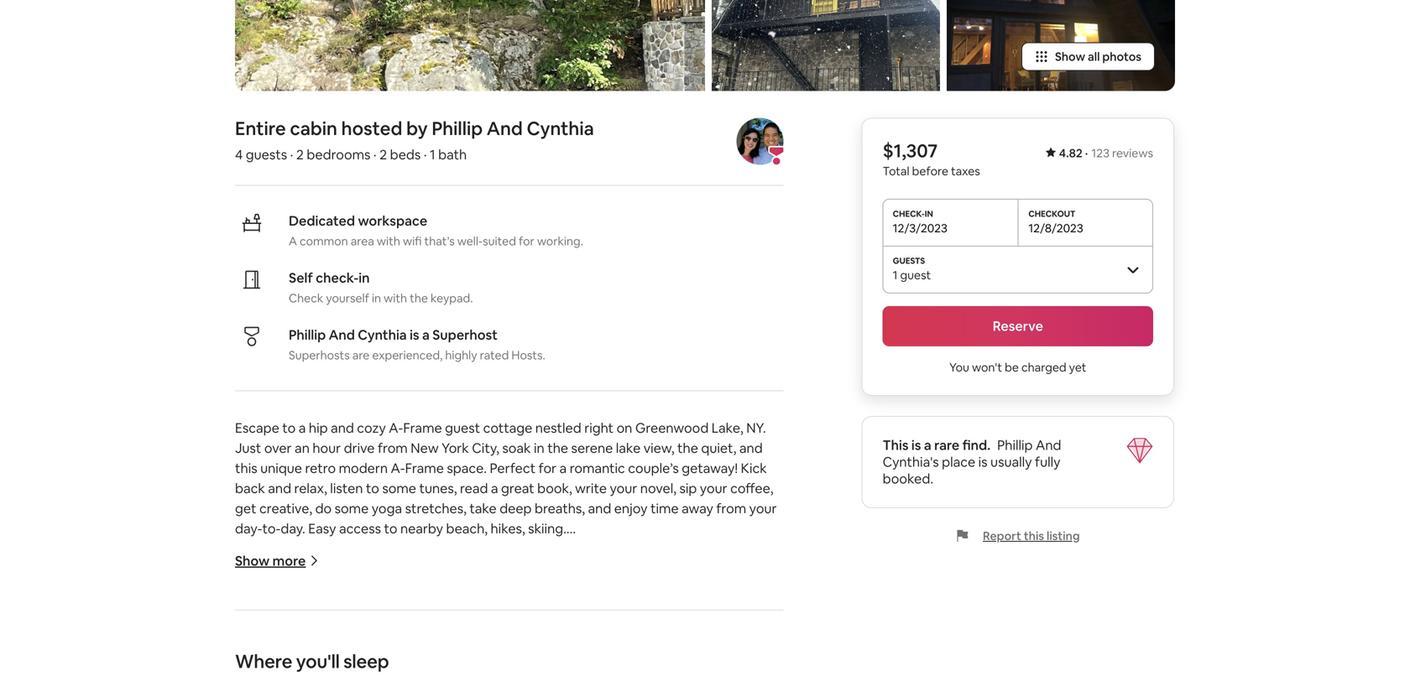 Task type: describe. For each thing, give the bounding box(es) containing it.
where
[[235, 650, 292, 674]]

dedicated
[[289, 212, 355, 230]]

and down playful
[[430, 682, 454, 692]]

of
[[611, 601, 624, 618]]

a getaway like no other, enjoy the one-of-a-kind architecture of an a-frame cottage. with both modern style and retro flare, it's equipped with two cozy bedrooms, 1 bath, a living room loft, a kitchen, outdoor patio with bbq, fire pit, and a record player (for those who remember them). like a playful tree house, unplug with nature, but just in case, we have also wifi , central heating and a/c too. (photos by lisa mulcahy and anna
[[235, 601, 777, 692]]

you
[[950, 360, 970, 375]]

york
[[442, 440, 469, 457]]

(for
[[714, 641, 736, 659]]

cabin
[[290, 117, 338, 141]]

over
[[264, 440, 292, 457]]

hikes,
[[491, 520, 525, 538]]

well-
[[457, 234, 483, 249]]

a left hip
[[299, 420, 306, 437]]

keypad.
[[431, 291, 473, 306]]

place
[[942, 454, 976, 471]]

house,
[[487, 662, 527, 679]]

record
[[629, 641, 670, 659]]

fully
[[1035, 454, 1061, 471]]

have
[[235, 682, 264, 692]]

an inside escape to a hip and cozy a-frame guest cottage nestled right on greenwood lake, ny. just over an hour drive from new york city, soak in the serene lake view, the quiet, and this unique retro modern a-frame space. perfect for a romantic couple's getaway! kick back and relax, listen to some tunes, read a great book, write your novel, sip your coffee, get creative, do some yoga stretches, take deep breaths, and enjoy time away from your day-to-day. easy access to nearby beach, hikes, skiing.
[[295, 440, 310, 457]]

1 horizontal spatial from
[[717, 500, 747, 518]]

phillip for cynthia's
[[998, 437, 1033, 454]]

a up those at right
[[763, 621, 770, 638]]

total
[[883, 164, 910, 179]]

architecture
[[532, 601, 608, 618]]

1 vertical spatial this
[[1024, 529, 1045, 544]]

cynthia's
[[883, 454, 939, 471]]

unique
[[260, 460, 302, 477]]

quiet,
[[701, 440, 737, 457]]

1 horizontal spatial some
[[382, 480, 416, 497]]

with up 'house,'
[[484, 641, 511, 659]]

lake,
[[712, 420, 744, 437]]

the inside a getaway like no other, enjoy the one-of-a-kind architecture of an a-frame cottage. with both modern style and retro flare, it's equipped with two cozy bedrooms, 1 bath, a living room loft, a kitchen, outdoor patio with bbq, fire pit, and a record player (for those who remember them). like a playful tree house, unplug with nature, but just in case, we have also wifi , central heating and a/c too. (photos by lisa mulcahy and anna
[[421, 601, 442, 618]]

patio
[[449, 641, 481, 659]]

getaway
[[248, 601, 301, 618]]

space.
[[447, 460, 487, 477]]

who
[[235, 662, 262, 679]]

a inside a getaway like no other, enjoy the one-of-a-kind architecture of an a-frame cottage. with both modern style and retro flare, it's equipped with two cozy bedrooms, 1 bath, a living room loft, a kitchen, outdoor patio with bbq, fire pit, and a record player (for those who remember them). like a playful tree house, unplug with nature, but just in case, we have also wifi , central heating and a/c too. (photos by lisa mulcahy and anna
[[235, 601, 245, 618]]

photos
[[1103, 49, 1142, 64]]

equipped
[[499, 621, 558, 638]]

1 inside the entire cabin hosted by phillip and cynthia 4 guests · 2 bedrooms · 2 beds · 1 bath
[[430, 146, 435, 163]]

an inside a getaway like no other, enjoy the one-of-a-kind architecture of an a-frame cottage. with both modern style and retro flare, it's equipped with two cozy bedrooms, 1 bath, a living room loft, a kitchen, outdoor patio with bbq, fire pit, and a record player (for those who remember them). like a playful tree house, unplug with nature, but just in case, we have also wifi , central heating and a/c too. (photos by lisa mulcahy and anna
[[627, 601, 642, 618]]

unplug
[[530, 662, 573, 679]]

reserve
[[993, 318, 1044, 335]]

hosted
[[341, 117, 403, 141]]

bedrooms,
[[650, 621, 717, 638]]

0 vertical spatial to
[[282, 420, 296, 437]]

both
[[268, 621, 297, 638]]

1 2 from the left
[[296, 146, 304, 163]]

$1,307 total before taxes
[[883, 139, 981, 179]]

book,
[[538, 480, 572, 497]]

in inside a getaway like no other, enjoy the one-of-a-kind architecture of an a-frame cottage. with both modern style and retro flare, it's equipped with two cozy bedrooms, 1 bath, a living room loft, a kitchen, outdoor patio with bbq, fire pit, and a record player (for those who remember them). like a playful tree house, unplug with nature, but just in case, we have also wifi , central heating and a/c too. (photos by lisa mulcahy and anna
[[701, 662, 712, 679]]

yourself
[[326, 291, 369, 306]]

heating
[[379, 682, 427, 692]]

yoga
[[372, 500, 402, 518]]

1 guest button
[[883, 246, 1154, 293]]

romantic
[[570, 460, 625, 477]]

1 horizontal spatial to
[[366, 480, 379, 497]]

greenwood
[[635, 420, 709, 437]]

hour
[[313, 440, 341, 457]]

them).
[[333, 662, 373, 679]]

mulcahy
[[606, 682, 657, 692]]

by inside the entire cabin hosted by phillip and cynthia 4 guests · 2 bedrooms · 2 beds · 1 bath
[[406, 117, 428, 141]]

2 · from the left
[[290, 146, 293, 163]]

central
[[330, 682, 376, 692]]

2 2 from the left
[[380, 146, 387, 163]]

superhost
[[433, 327, 498, 344]]

show all photos
[[1055, 49, 1142, 64]]

$1,307
[[883, 139, 938, 163]]

that's
[[424, 234, 455, 249]]

nearby
[[400, 520, 443, 538]]

a left rare
[[924, 437, 932, 454]]

write
[[575, 480, 607, 497]]

by inside a getaway like no other, enjoy the one-of-a-kind architecture of an a-frame cottage. with both modern style and retro flare, it's equipped with two cozy bedrooms, 1 bath, a living room loft, a kitchen, outdoor patio with bbq, fire pit, and a record player (for those who remember them). like a playful tree house, unplug with nature, but just in case, we have also wifi , central heating and a/c too. (photos by lisa mulcahy and anna
[[562, 682, 577, 692]]

usually
[[991, 454, 1032, 471]]

with inside dedicated workspace a common area with wifi that's well-suited for working.
[[377, 234, 400, 249]]

retro inside escape to a hip and cozy a-frame guest cottage nestled right on greenwood lake, ny. just over an hour drive from new york city, soak in the serene lake view, the quiet, and this unique retro modern a-frame space. perfect for a romantic couple's getaway! kick back and relax, listen to some tunes, read a great book, write your novel, sip your coffee, get creative, do some yoga stretches, take deep breaths, and enjoy time away from your day-to-day. easy access to nearby beach, hikes, skiing.
[[305, 460, 336, 477]]

a- inside a getaway like no other, enjoy the one-of-a-kind architecture of an a-frame cottage. with both modern style and retro flare, it's equipped with two cozy bedrooms, 1 bath, a living room loft, a kitchen, outdoor patio with bbq, fire pit, and a record player (for those who remember them). like a playful tree house, unplug with nature, but just in case, we have also wifi , central heating and a/c too. (photos by lisa mulcahy and anna
[[645, 601, 659, 618]]

relax,
[[294, 480, 327, 497]]

breaths,
[[535, 500, 585, 518]]

and right style
[[384, 621, 408, 638]]

,
[[324, 682, 327, 692]]

case,
[[715, 662, 747, 679]]

3 · from the left
[[374, 146, 377, 163]]

cozy inside escape to a hip and cozy a-frame guest cottage nestled right on greenwood lake, ny. just over an hour drive from new york city, soak in the serene lake view, the quiet, and this unique retro modern a-frame space. perfect for a romantic couple's getaway! kick back and relax, listen to some tunes, read a great book, write your novel, sip your coffee, get creative, do some yoga stretches, take deep breaths, and enjoy time away from your day-to-day. easy access to nearby beach, hikes, skiing.
[[357, 420, 386, 437]]

fire
[[546, 641, 567, 659]]

bbq,
[[514, 641, 544, 659]]

wifi
[[403, 234, 422, 249]]

lake
[[616, 440, 641, 457]]

2 horizontal spatial your
[[750, 500, 777, 518]]

no
[[327, 601, 343, 618]]

new
[[411, 440, 439, 457]]

before
[[912, 164, 949, 179]]

0 vertical spatial a-
[[389, 420, 403, 437]]

entire cabin hosted by phillip and cynthia 4 guests · 2 bedrooms · 2 beds · 1 bath
[[235, 117, 594, 163]]

but
[[652, 662, 673, 679]]

easy
[[308, 520, 336, 538]]

the inside self check-in check yourself in with the keypad.
[[410, 291, 428, 306]]

4.82
[[1059, 146, 1083, 161]]

on
[[617, 420, 633, 437]]

with up lisa
[[576, 662, 602, 679]]

nestled
[[536, 420, 582, 437]]

style
[[352, 621, 381, 638]]

phillip and cynthia is a superhost superhosts are experienced, highly rated hosts.
[[289, 327, 546, 363]]

retro inside a getaway like no other, enjoy the one-of-a-kind architecture of an a-frame cottage. with both modern style and retro flare, it's equipped with two cozy bedrooms, 1 bath, a living room loft, a kitchen, outdoor patio with bbq, fire pit, and a record player (for those who remember them). like a playful tree house, unplug with nature, but just in case, we have also wifi , central heating and a/c too. (photos by lisa mulcahy and anna
[[411, 621, 441, 638]]

hip
[[309, 420, 328, 437]]

1 inside dropdown button
[[893, 268, 898, 283]]

and for fully
[[1036, 437, 1062, 454]]

0 vertical spatial from
[[378, 440, 408, 457]]

4.82 · 123 reviews
[[1059, 146, 1154, 161]]

1 inside a getaway like no other, enjoy the one-of-a-kind architecture of an a-frame cottage. with both modern style and retro flare, it's equipped with two cozy bedrooms, 1 bath, a living room loft, a kitchen, outdoor patio with bbq, fire pit, and a record player (for those who remember them). like a playful tree house, unplug with nature, but just in case, we have also wifi , central heating and a/c too. (photos by lisa mulcahy and anna
[[720, 621, 725, 638]]

time
[[651, 500, 679, 518]]

1 vertical spatial a-
[[391, 460, 405, 477]]

a right read
[[491, 480, 498, 497]]

report this listing button
[[956, 529, 1080, 544]]

rated
[[480, 348, 509, 363]]

1 horizontal spatial is
[[912, 437, 921, 454]]

won't
[[972, 360, 1003, 375]]

and down unique
[[268, 480, 291, 497]]

rare
[[935, 437, 960, 454]]

superhosts
[[289, 348, 350, 363]]

deep
[[500, 500, 532, 518]]

report this listing
[[983, 529, 1080, 544]]



Task type: locate. For each thing, give the bounding box(es) containing it.
1 horizontal spatial guest
[[901, 268, 931, 283]]

get
[[235, 500, 257, 518]]

0 horizontal spatial a
[[235, 601, 245, 618]]

coffee,
[[731, 480, 774, 497]]

1 horizontal spatial and
[[1036, 437, 1062, 454]]

and right hip
[[331, 420, 354, 437]]

0 vertical spatial this
[[235, 460, 257, 477]]

all
[[1088, 49, 1100, 64]]

2 horizontal spatial 1
[[893, 268, 898, 283]]

0 horizontal spatial from
[[378, 440, 408, 457]]

a up experienced,
[[422, 327, 430, 344]]

for up book,
[[539, 460, 557, 477]]

the a-frame at dusk. image
[[947, 0, 1176, 91]]

2 horizontal spatial to
[[384, 520, 398, 538]]

1 vertical spatial 1
[[893, 268, 898, 283]]

a
[[289, 234, 297, 249], [235, 601, 245, 618]]

for inside dedicated workspace a common area with wifi that's well-suited for working.
[[519, 234, 535, 249]]

phillip inside phillip and cynthia is a superhost superhosts are experienced, highly rated hosts.
[[289, 327, 326, 344]]

is inside phillip and cynthia's place is usually fully booked.
[[979, 454, 988, 471]]

the left keypad.
[[410, 291, 428, 306]]

1 vertical spatial guest
[[445, 420, 480, 437]]

this left listing at the right bottom
[[1024, 529, 1045, 544]]

perfect
[[490, 460, 536, 477]]

1 vertical spatial a
[[235, 601, 245, 618]]

1 left bath
[[430, 146, 435, 163]]

is right "this"
[[912, 437, 921, 454]]

workspace
[[358, 212, 427, 230]]

4
[[235, 146, 243, 163]]

enjoy inside a getaway like no other, enjoy the one-of-a-kind architecture of an a-frame cottage. with both modern style and retro flare, it's equipped with two cozy bedrooms, 1 bath, a living room loft, a kitchen, outdoor patio with bbq, fire pit, and a record player (for those who remember them). like a playful tree house, unplug with nature, but just in case, we have also wifi , central heating and a/c too. (photos by lisa mulcahy and anna
[[384, 601, 418, 618]]

0 vertical spatial show
[[1055, 49, 1086, 64]]

a inside phillip and cynthia is a superhost superhosts are experienced, highly rated hosts.
[[422, 327, 430, 344]]

0 horizontal spatial this
[[235, 460, 257, 477]]

loft,
[[306, 641, 331, 659]]

highly
[[445, 348, 477, 363]]

1 horizontal spatial a
[[289, 234, 297, 249]]

find.
[[963, 437, 991, 454]]

2 horizontal spatial is
[[979, 454, 988, 471]]

guest down 12/3/2023
[[901, 268, 931, 283]]

2 horizontal spatial phillip
[[998, 437, 1033, 454]]

2 vertical spatial 1
[[720, 621, 725, 638]]

0 vertical spatial retro
[[305, 460, 336, 477]]

show left all
[[1055, 49, 1086, 64]]

0 horizontal spatial cozy
[[357, 420, 386, 437]]

phillip left the fully
[[998, 437, 1033, 454]]

1 horizontal spatial for
[[539, 460, 557, 477]]

show inside button
[[1055, 49, 1086, 64]]

listen
[[330, 480, 363, 497]]

guest inside dropdown button
[[901, 268, 931, 283]]

2
[[296, 146, 304, 163], [380, 146, 387, 163]]

a left common at the left top
[[289, 234, 297, 249]]

phillip up superhosts
[[289, 327, 326, 344]]

modern inside escape to a hip and cozy a-frame guest cottage nestled right on greenwood lake, ny. just over an hour drive from new york city, soak in the serene lake view, the quiet, and this unique retro modern a-frame space. perfect for a romantic couple's getaway! kick back and relax, listen to some tunes, read a great book, write your novel, sip your coffee, get creative, do some yoga stretches, take deep breaths, and enjoy time away from your day-to-day. easy access to nearby beach, hikes, skiing.
[[339, 460, 388, 477]]

0 vertical spatial enjoy
[[614, 500, 648, 518]]

1 vertical spatial some
[[335, 500, 369, 518]]

one-
[[444, 601, 473, 618]]

· left 123
[[1085, 146, 1088, 161]]

the left one-
[[421, 601, 442, 618]]

pit,
[[570, 641, 590, 659]]

0 vertical spatial for
[[519, 234, 535, 249]]

and up kick
[[740, 440, 763, 457]]

1 horizontal spatial your
[[700, 480, 728, 497]]

and right usually
[[1036, 437, 1062, 454]]

couple's
[[628, 460, 679, 477]]

experienced,
[[372, 348, 443, 363]]

phillip inside the entire cabin hosted by phillip and cynthia 4 guests · 2 bedrooms · 2 beds · 1 bath
[[432, 117, 483, 141]]

0 horizontal spatial some
[[335, 500, 369, 518]]

those
[[739, 641, 775, 659]]

1 vertical spatial and
[[1036, 437, 1062, 454]]

2 vertical spatial to
[[384, 520, 398, 538]]

view,
[[644, 440, 675, 457]]

1 vertical spatial phillip
[[289, 327, 326, 344]]

is inside phillip and cynthia is a superhost superhosts are experienced, highly rated hosts.
[[410, 327, 419, 344]]

by up beds
[[406, 117, 428, 141]]

a up the heating
[[404, 662, 411, 679]]

and cynthia
[[487, 117, 594, 141]]

wifi
[[295, 682, 321, 692]]

dedicated workspace a common area with wifi that's well-suited for working.
[[289, 212, 583, 249]]

enjoy inside escape to a hip and cozy a-frame guest cottage nestled right on greenwood lake, ny. just over an hour drive from new york city, soak in the serene lake view, the quiet, and this unique retro modern a-frame space. perfect for a romantic couple's getaway! kick back and relax, listen to some tunes, read a great book, write your novel, sip your coffee, get creative, do some yoga stretches, take deep breaths, and enjoy time away from your day-to-day. easy access to nearby beach, hikes, skiing.
[[614, 500, 648, 518]]

modern
[[339, 460, 388, 477], [300, 621, 349, 638]]

1 vertical spatial modern
[[300, 621, 349, 638]]

some down listen
[[335, 500, 369, 518]]

0 horizontal spatial for
[[519, 234, 535, 249]]

an right of
[[627, 601, 642, 618]]

0 vertical spatial a
[[289, 234, 297, 249]]

novel,
[[640, 480, 677, 497]]

· down hosted
[[374, 146, 377, 163]]

by left lisa
[[562, 682, 577, 692]]

0 horizontal spatial to
[[282, 420, 296, 437]]

1 horizontal spatial show
[[1055, 49, 1086, 64]]

tunes,
[[419, 480, 457, 497]]

your down coffee,
[[750, 500, 777, 518]]

read
[[460, 480, 488, 497]]

this is a rare find.
[[883, 437, 991, 454]]

two
[[591, 621, 615, 638]]

1
[[430, 146, 435, 163], [893, 268, 898, 283], [720, 621, 725, 638]]

in right yourself
[[372, 291, 381, 306]]

kick
[[741, 460, 767, 477]]

charged
[[1022, 360, 1067, 375]]

phillip inside phillip and cynthia's place is usually fully booked.
[[998, 437, 1033, 454]]

0 vertical spatial frame
[[403, 420, 442, 437]]

· right beds
[[424, 146, 427, 163]]

1 guest
[[893, 268, 931, 283]]

retro up outdoor
[[411, 621, 441, 638]]

working.
[[537, 234, 583, 249]]

is right the place
[[979, 454, 988, 471]]

in right just
[[701, 662, 712, 679]]

this
[[235, 460, 257, 477], [1024, 529, 1045, 544]]

like
[[303, 601, 324, 618]]

booked.
[[883, 471, 934, 488]]

0 horizontal spatial enjoy
[[384, 601, 418, 618]]

beach,
[[446, 520, 488, 538]]

away
[[682, 500, 714, 518]]

show down day- at the left
[[235, 553, 270, 570]]

0 vertical spatial some
[[382, 480, 416, 497]]

0 vertical spatial phillip
[[432, 117, 483, 141]]

1 vertical spatial an
[[627, 601, 642, 618]]

0 horizontal spatial 2
[[296, 146, 304, 163]]

guests
[[246, 146, 287, 163]]

to down yoga
[[384, 520, 398, 538]]

phillip and cynthia is a superhost. learn more about phillip and cynthia. image
[[737, 118, 784, 165], [737, 118, 784, 165]]

a inside dedicated workspace a common area with wifi that's well-suited for working.
[[289, 234, 297, 249]]

and up are on the left bottom of the page
[[329, 327, 355, 344]]

0 vertical spatial cozy
[[357, 420, 386, 437]]

room
[[270, 641, 303, 659]]

1 vertical spatial from
[[717, 500, 747, 518]]

your right "write"
[[610, 480, 638, 497]]

0 horizontal spatial an
[[295, 440, 310, 457]]

the
[[410, 291, 428, 306], [548, 440, 568, 457], [678, 440, 698, 457], [421, 601, 442, 618]]

cozy down of
[[618, 621, 647, 638]]

in up yourself
[[359, 269, 370, 287]]

phillip and cynthia's place is usually fully booked.
[[883, 437, 1062, 488]]

0 horizontal spatial your
[[610, 480, 638, 497]]

show for show more
[[235, 553, 270, 570]]

1 vertical spatial enjoy
[[384, 601, 418, 618]]

drive
[[344, 440, 375, 457]]

the down the nestled
[[548, 440, 568, 457]]

a right loft,
[[334, 641, 341, 659]]

4 · from the left
[[424, 146, 427, 163]]

with
[[235, 621, 265, 638]]

with down architecture
[[561, 621, 588, 638]]

0 horizontal spatial guest
[[445, 420, 480, 437]]

modern up loft,
[[300, 621, 349, 638]]

sleep
[[344, 650, 389, 674]]

and
[[329, 327, 355, 344], [1036, 437, 1062, 454]]

bath
[[438, 146, 467, 163]]

phillip up bath
[[432, 117, 483, 141]]

with up cynthia
[[384, 291, 407, 306]]

skiing.
[[528, 520, 567, 538]]

a-
[[389, 420, 403, 437], [391, 460, 405, 477], [645, 601, 659, 618]]

1 · from the left
[[1085, 146, 1088, 161]]

1 horizontal spatial cozy
[[618, 621, 647, 638]]

hosts.
[[512, 348, 546, 363]]

escape to a hip and cozy a-frame guest cottage nestled right on greenwood lake, ny. just over an hour drive from new york city, soak in the serene lake view, the quiet, and this unique retro modern a-frame space. perfect for a romantic couple's getaway! kick back and relax, listen to some tunes, read a great book, write your novel, sip your coffee, get creative, do some yoga stretches, take deep breaths, and enjoy time away from your day-to-day. easy access to nearby beach, hikes, skiing.
[[235, 420, 780, 538]]

for right suited
[[519, 234, 535, 249]]

cozy
[[357, 420, 386, 437], [618, 621, 647, 638]]

· right guests
[[290, 146, 293, 163]]

1 horizontal spatial 1
[[720, 621, 725, 638]]

for
[[519, 234, 535, 249], [539, 460, 557, 477]]

retro down the hour at bottom left
[[305, 460, 336, 477]]

1 down 12/3/2023
[[893, 268, 898, 283]]

1 down "cottage." in the bottom of the page
[[720, 621, 725, 638]]

and inside phillip and cynthia is a superhost superhosts are experienced, highly rated hosts.
[[329, 327, 355, 344]]

1 horizontal spatial enjoy
[[614, 500, 648, 518]]

enjoy right other, on the left
[[384, 601, 418, 618]]

2 vertical spatial phillip
[[998, 437, 1033, 454]]

self check-in check yourself in with the keypad.
[[289, 269, 473, 306]]

1 vertical spatial cozy
[[618, 621, 647, 638]]

and down two
[[593, 641, 616, 659]]

show for show all photos
[[1055, 49, 1086, 64]]

guest up the york
[[445, 420, 480, 437]]

0 vertical spatial an
[[295, 440, 310, 457]]

to up yoga
[[366, 480, 379, 497]]

bedrooms
[[307, 146, 371, 163]]

0 horizontal spatial phillip
[[289, 327, 326, 344]]

0 horizontal spatial by
[[406, 117, 428, 141]]

frame
[[403, 420, 442, 437], [405, 460, 444, 477]]

more
[[273, 553, 306, 570]]

outdoor
[[396, 641, 446, 659]]

12/3/2023
[[893, 221, 948, 236]]

some up yoga
[[382, 480, 416, 497]]

reserve button
[[883, 306, 1154, 347]]

frame
[[659, 601, 696, 618]]

cozy inside a getaway like no other, enjoy the one-of-a-kind architecture of an a-frame cottage. with both modern style and retro flare, it's equipped with two cozy bedrooms, 1 bath, a living room loft, a kitchen, outdoor patio with bbq, fire pit, and a record player (for those who remember them). like a playful tree house, unplug with nature, but just in case, we have also wifi , central heating and a/c too. (photos by lisa mulcahy and anna
[[618, 621, 647, 638]]

0 vertical spatial by
[[406, 117, 428, 141]]

the greenwood lake a-frame: perfect lakefront view image 1 image
[[235, 0, 705, 91]]

1 horizontal spatial this
[[1024, 529, 1045, 544]]

for inside escape to a hip and cozy a-frame guest cottage nestled right on greenwood lake, ny. just over an hour drive from new york city, soak in the serene lake view, the quiet, and this unique retro modern a-frame space. perfect for a romantic couple's getaway! kick back and relax, listen to some tunes, read a great book, write your novel, sip your coffee, get creative, do some yoga stretches, take deep breaths, and enjoy time away from your day-to-day. easy access to nearby beach, hikes, skiing.
[[539, 460, 557, 477]]

cynthia
[[358, 327, 407, 344]]

with down workspace
[[377, 234, 400, 249]]

from left new
[[378, 440, 408, 457]]

1 vertical spatial frame
[[405, 460, 444, 477]]

1 vertical spatial to
[[366, 480, 379, 497]]

an right over
[[295, 440, 310, 457]]

show more button
[[235, 553, 319, 570]]

this inside escape to a hip and cozy a-frame guest cottage nestled right on greenwood lake, ny. just over an hour drive from new york city, soak in the serene lake view, the quiet, and this unique retro modern a-frame space. perfect for a romantic couple's getaway! kick back and relax, listen to some tunes, read a great book, write your novel, sip your coffee, get creative, do some yoga stretches, take deep breaths, and enjoy time away from your day-to-day. easy access to nearby beach, hikes, skiing.
[[235, 460, 257, 477]]

in right soak
[[534, 440, 545, 457]]

1 horizontal spatial by
[[562, 682, 577, 692]]

and down "write"
[[588, 500, 611, 518]]

1 vertical spatial by
[[562, 682, 577, 692]]

it's
[[478, 621, 496, 638]]

0 horizontal spatial show
[[235, 553, 270, 570]]

we
[[749, 662, 768, 679]]

2 left beds
[[380, 146, 387, 163]]

cozy up drive
[[357, 420, 386, 437]]

a up nature,
[[619, 641, 626, 659]]

your down the getaway!
[[700, 480, 728, 497]]

from down coffee,
[[717, 500, 747, 518]]

modern inside a getaway like no other, enjoy the one-of-a-kind architecture of an a-frame cottage. with both modern style and retro flare, it's equipped with two cozy bedrooms, 1 bath, a living room loft, a kitchen, outdoor patio with bbq, fire pit, and a record player (for those who remember them). like a playful tree house, unplug with nature, but just in case, we have also wifi , central heating and a/c too. (photos by lisa mulcahy and anna
[[300, 621, 349, 638]]

enjoy left 'time'
[[614, 500, 648, 518]]

remember
[[265, 662, 330, 679]]

0 horizontal spatial is
[[410, 327, 419, 344]]

1 vertical spatial show
[[235, 553, 270, 570]]

where you'll sleep
[[235, 650, 389, 674]]

1 vertical spatial retro
[[411, 621, 441, 638]]

the down "greenwood"
[[678, 440, 698, 457]]

and inside phillip and cynthia's place is usually fully booked.
[[1036, 437, 1062, 454]]

0 vertical spatial 1
[[430, 146, 435, 163]]

bath,
[[728, 621, 760, 638]]

0 horizontal spatial and
[[329, 327, 355, 344]]

2 vertical spatial a-
[[645, 601, 659, 618]]

and down but
[[660, 682, 683, 692]]

an
[[295, 440, 310, 457], [627, 601, 642, 618]]

is up experienced,
[[410, 327, 419, 344]]

phillip for cynthia
[[289, 327, 326, 344]]

this
[[883, 437, 909, 454]]

to up over
[[282, 420, 296, 437]]

0 vertical spatial guest
[[901, 268, 931, 283]]

with inside self check-in check yourself in with the keypad.
[[384, 291, 407, 306]]

in
[[359, 269, 370, 287], [372, 291, 381, 306], [534, 440, 545, 457], [701, 662, 712, 679]]

self
[[289, 269, 313, 287]]

like
[[376, 662, 401, 679]]

1 horizontal spatial retro
[[411, 621, 441, 638]]

0 horizontal spatial retro
[[305, 460, 336, 477]]

and for superhosts
[[329, 327, 355, 344]]

0 vertical spatial and
[[329, 327, 355, 344]]

show
[[1055, 49, 1086, 64], [235, 553, 270, 570]]

a up book,
[[560, 460, 567, 477]]

modern down drive
[[339, 460, 388, 477]]

in inside escape to a hip and cozy a-frame guest cottage nestled right on greenwood lake, ny. just over an hour drive from new york city, soak in the serene lake view, the quiet, and this unique retro modern a-frame space. perfect for a romantic couple's getaway! kick back and relax, listen to some tunes, read a great book, write your novel, sip your coffee, get creative, do some yoga stretches, take deep breaths, and enjoy time away from your day-to-day. easy access to nearby beach, hikes, skiing.
[[534, 440, 545, 457]]

guest inside escape to a hip and cozy a-frame guest cottage nestled right on greenwood lake, ny. just over an hour drive from new york city, soak in the serene lake view, the quiet, and this unique retro modern a-frame space. perfect for a romantic couple's getaway! kick back and relax, listen to some tunes, read a great book, write your novel, sip your coffee, get creative, do some yoga stretches, take deep breaths, and enjoy time away from your day-to-day. easy access to nearby beach, hikes, skiing.
[[445, 420, 480, 437]]

stretches,
[[405, 500, 467, 518]]

1 horizontal spatial phillip
[[432, 117, 483, 141]]

a up with
[[235, 601, 245, 618]]

1 horizontal spatial 2
[[380, 146, 387, 163]]

1 horizontal spatial an
[[627, 601, 642, 618]]

frame up new
[[403, 420, 442, 437]]

this down just
[[235, 460, 257, 477]]

a-frame in winter. image
[[712, 0, 940, 91]]

2 down the cabin
[[296, 146, 304, 163]]

show all photos button
[[1022, 42, 1155, 71]]

1 vertical spatial for
[[539, 460, 557, 477]]

0 vertical spatial modern
[[339, 460, 388, 477]]

0 horizontal spatial 1
[[430, 146, 435, 163]]

frame down new
[[405, 460, 444, 477]]



Task type: vqa. For each thing, say whether or not it's contained in the screenshot.
12,
no



